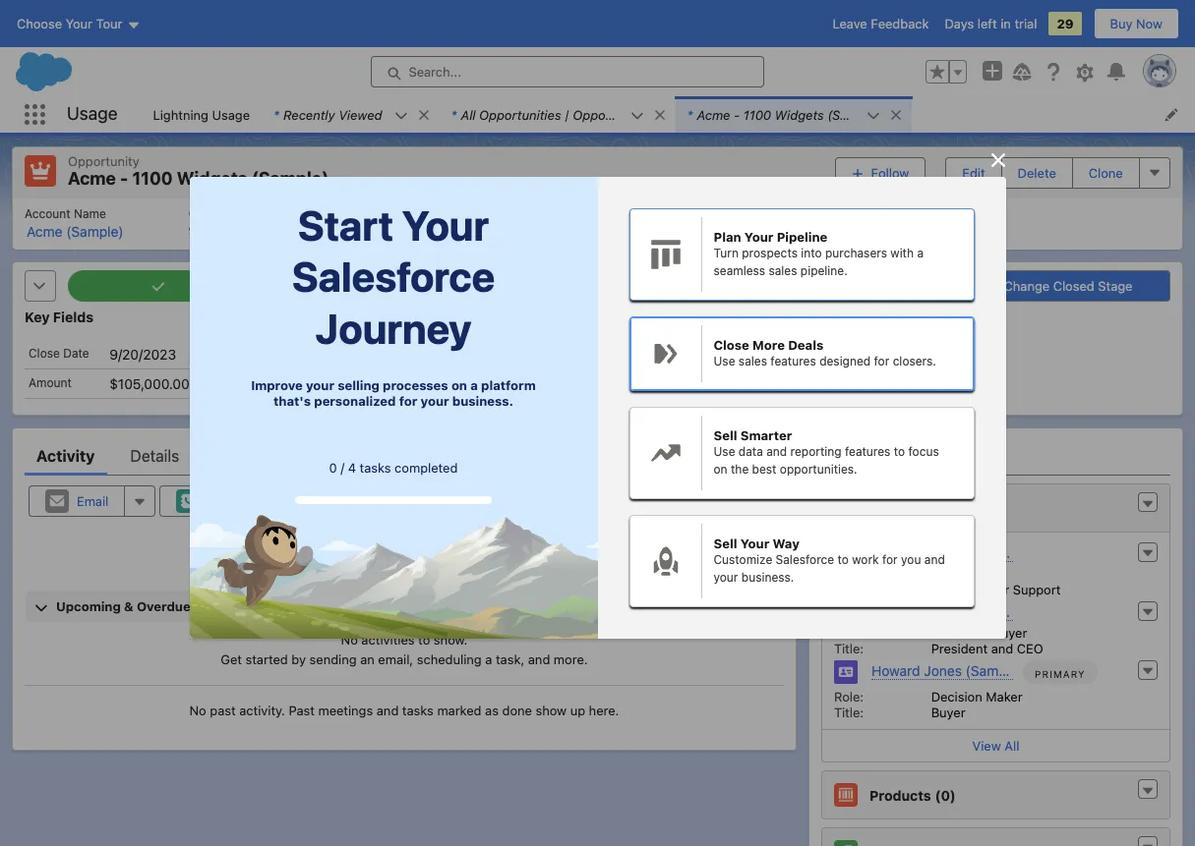 Task type: describe. For each thing, give the bounding box(es) containing it.
date for close date
[[63, 346, 89, 361]]

pipeline.
[[801, 263, 848, 278]]

leanne tomlin (sample) image
[[834, 543, 858, 567]]

text default image for all opportunities | opportunities
[[653, 108, 666, 122]]

here.
[[589, 704, 619, 719]]

guidance
[[594, 308, 658, 325]]

(sample) inside the account name acme (sample)
[[66, 223, 124, 240]]

purchasers
[[825, 245, 887, 260]]

turn
[[714, 245, 739, 260]]

jennifer stamos (sample)
[[871, 604, 1035, 621]]

buy now button
[[1093, 8, 1179, 39]]

to inside no activities to show. get started by sending an email, scheduling a task, and more.
[[418, 633, 430, 648]]

with
[[891, 245, 914, 260]]

call
[[244, 494, 266, 510]]

• up expand
[[680, 527, 686, 543]]

burton
[[514, 223, 557, 240]]

start your salesforce journey
[[292, 201, 495, 353]]

improve
[[251, 378, 303, 394]]

account name acme (sample)
[[25, 206, 124, 240]]

contact
[[869, 500, 923, 517]]

• down types
[[725, 563, 731, 579]]

1100 for acme - 1100 widgets (sample)
[[132, 168, 173, 189]]

lightning usage link
[[141, 96, 262, 133]]

all right expand
[[706, 563, 721, 579]]

days
[[945, 16, 974, 31]]

seamless
[[714, 263, 765, 278]]

3 role: from the top
[[834, 690, 864, 705]]

search... button
[[370, 56, 764, 88]]

0 horizontal spatial buyer
[[931, 705, 966, 721]]

sell for sell smarter
[[714, 427, 737, 443]]

close for use sales features designed for closers.
[[714, 337, 749, 353]]

2 list item from the left
[[439, 96, 675, 133]]

change closed stage
[[1004, 278, 1133, 294]]

journey
[[315, 304, 472, 353]]

0 horizontal spatial salesforce
[[292, 252, 495, 301]]

viewed
[[339, 107, 382, 122]]

2 | from the left
[[885, 107, 889, 122]]

started
[[246, 652, 288, 668]]

selling
[[338, 378, 380, 394]]

leave feedback link
[[833, 16, 929, 31]]

* recently viewed
[[274, 107, 382, 122]]

edit
[[962, 165, 985, 181]]

text default image for acme - 1100 widgets (sample) | opportunity
[[889, 108, 903, 122]]

a right closed on the top right of page
[[760, 345, 768, 359]]

and inside sell your way customize salesforce to work for you and your business.
[[924, 552, 945, 567]]

(0)
[[935, 787, 956, 804]]

9/20/2023 inside list
[[188, 222, 255, 239]]

1 list item from the left
[[262, 96, 439, 133]]

designed
[[819, 354, 871, 368]]

customer
[[951, 583, 1009, 598]]

by
[[292, 652, 306, 668]]

all left types
[[689, 527, 704, 543]]

up
[[570, 704, 585, 719]]

1 vertical spatial view all link
[[822, 730, 1169, 763]]

sell for sell your way
[[714, 536, 737, 551]]

work
[[852, 552, 879, 567]]

buy now
[[1110, 16, 1163, 31]]

new task
[[366, 494, 423, 510]]

opportunity for owner
[[461, 206, 528, 221]]

refresh • expand all • view all
[[598, 563, 783, 579]]

0 horizontal spatial your
[[306, 378, 334, 394]]

2 horizontal spatial opportunity
[[893, 107, 965, 122]]

/
[[341, 461, 344, 476]]

improve your selling processes on a platform that's personalized for your business.
[[251, 378, 536, 410]]

to inside sell smarter use data and reporting features to focus on the best opportunities.
[[894, 444, 905, 459]]

chatter
[[215, 448, 268, 465]]

- for acme - 1100 widgets (sample) | opportunity
[[734, 107, 740, 122]]

log a call
[[208, 494, 266, 510]]

1 | from the left
[[565, 107, 569, 122]]

(sample) inside opportunity acme - 1100 widgets (sample)
[[251, 168, 329, 189]]

for inside close more deals use sales features designed for closers.
[[874, 354, 889, 368]]

way
[[773, 536, 800, 551]]

and inside no activities to show. get started by sending an email, scheduling a task, and more.
[[528, 652, 550, 668]]

role: for jennifer
[[834, 626, 864, 642]]

key
[[25, 308, 50, 325]]

processes
[[383, 378, 448, 394]]

2 text default image from the top
[[1141, 841, 1155, 847]]

1100 for acme - 1100 widgets (sample) | opportunity
[[743, 107, 771, 122]]

tab list containing activity
[[25, 437, 784, 476]]

products (0)
[[869, 787, 956, 804]]

close date 9/20/2023
[[188, 206, 255, 239]]

tim burton
[[487, 223, 557, 240]]

howard jones (sample) image
[[834, 661, 858, 685]]

1 horizontal spatial usage
[[212, 107, 250, 122]]

2 opportunities from the left
[[573, 107, 655, 122]]

closed
[[1053, 278, 1094, 294]]

deal.
[[843, 345, 872, 359]]

products
[[869, 787, 931, 804]]

to inside sell your way customize salesforce to work for you and your business.
[[838, 552, 849, 567]]

a inside improve your selling processes on a platform that's personalized for your business.
[[470, 378, 478, 394]]

amount for amount $105,000.00
[[318, 206, 361, 221]]

details link
[[130, 437, 179, 476]]

roles
[[927, 500, 964, 517]]

$105,000.00 inside list
[[318, 222, 398, 239]]

owner
[[531, 206, 568, 221]]

acme for acme - 1100 widgets (sample)
[[68, 168, 116, 189]]

plan your pipeline turn prospects into purchasers with a seamless sales pipeline.
[[714, 229, 924, 278]]

a inside no activities to show. get started by sending an email, scheduling a task, and more.
[[485, 652, 492, 668]]

activity
[[36, 448, 95, 465]]

29
[[1057, 16, 1074, 31]]

list for lightning usage link
[[13, 198, 1182, 249]]

email button
[[29, 486, 125, 518]]

stage
[[1098, 278, 1133, 294]]

1 opportunities from the left
[[479, 107, 561, 122]]

great
[[594, 345, 628, 359]]

for up you've
[[661, 308, 680, 325]]

and right meetings
[[377, 704, 399, 719]]

0 horizontal spatial usage
[[67, 104, 117, 124]]

name
[[74, 206, 106, 221]]

decision
[[931, 690, 982, 705]]

role: for leanne
[[834, 567, 864, 583]]

overdue
[[137, 599, 190, 615]]

past
[[289, 704, 315, 719]]

acme for acme - 1100 widgets (sample) | opportunity
[[697, 107, 730, 122]]

email,
[[378, 652, 413, 668]]

show
[[536, 704, 567, 719]]

amount $105,000.00
[[318, 206, 398, 239]]

• left expand
[[648, 563, 654, 579]]

acme inside the account name acme (sample)
[[27, 223, 62, 240]]

tomlin
[[921, 545, 963, 562]]

leanne tomlin (sample)
[[871, 545, 1024, 562]]

use inside close more deals use sales features designed for closers.
[[714, 354, 735, 368]]

upcoming & overdue button
[[26, 591, 783, 623]]

expand all button
[[657, 555, 722, 586]]

amount for amount
[[29, 376, 72, 391]]

and left ceo
[[991, 642, 1013, 657]]

opportunity for acme
[[68, 153, 139, 169]]

1 vertical spatial 9/20/2023
[[109, 346, 176, 363]]

vp customer support
[[931, 583, 1061, 598]]

tim burton link
[[487, 223, 557, 240]]

date for close date 9/20/2023
[[223, 206, 249, 221]]

1 horizontal spatial view
[[972, 739, 1001, 755]]

follow button
[[835, 157, 926, 189]]

0 vertical spatial view all link
[[735, 555, 784, 586]]

activities inside no activities to show. get started by sending an email, scheduling a task, and more.
[[361, 633, 415, 648]]

close date
[[29, 346, 89, 361]]

data
[[739, 444, 763, 459]]

(sample) down president and ceo
[[966, 663, 1023, 680]]

no for past
[[189, 704, 206, 719]]

path options list box
[[68, 270, 942, 301]]

upcoming & overdue
[[56, 599, 190, 615]]

work!
[[632, 345, 667, 359]]

3 list item from the left
[[675, 96, 965, 133]]

(sample) down vp customer support
[[978, 604, 1035, 621]]

close for 9/20/2023
[[188, 206, 220, 221]]



Task type: vqa. For each thing, say whether or not it's contained in the screenshot.
the right features
yes



Task type: locate. For each thing, give the bounding box(es) containing it.
1 horizontal spatial business.
[[741, 570, 794, 585]]

your left the "selling"
[[306, 378, 334, 394]]

and down smarter
[[766, 444, 787, 459]]

for left you at the right of page
[[882, 552, 898, 567]]

* acme - 1100 widgets (sample) | opportunity
[[687, 107, 965, 122]]

0 vertical spatial 1100
[[743, 107, 771, 122]]

progress bar
[[295, 497, 492, 505]]

salesforce down way
[[776, 552, 834, 567]]

(sample) up vp customer support
[[966, 545, 1024, 562]]

clone button
[[1072, 157, 1140, 189]]

your inside start your salesforce journey
[[402, 201, 489, 250]]

log
[[208, 494, 230, 510]]

more.
[[554, 652, 588, 668]]

sales inside close more deals use sales features designed for closers.
[[739, 354, 767, 368]]

no inside no activities to show. get started by sending an email, scheduling a task, and more.
[[341, 633, 358, 648]]

features inside close more deals use sales features designed for closers.
[[770, 354, 816, 368]]

sell your way customize salesforce to work for you and your business.
[[714, 536, 945, 585]]

sell inside sell your way customize salesforce to work for you and your business.
[[714, 536, 737, 551]]

1 vertical spatial title:
[[834, 705, 864, 721]]

0 horizontal spatial no
[[189, 704, 206, 719]]

focus
[[908, 444, 939, 459]]

close inside close more deals use sales features designed for closers.
[[714, 337, 749, 353]]

acme (sample) link
[[27, 223, 124, 240]]

role: up howard jones (sample) image
[[834, 626, 864, 642]]

list item down "search..." button
[[439, 96, 675, 133]]

close inside close date 9/20/2023
[[188, 206, 220, 221]]

0 horizontal spatial $105,000.00
[[109, 376, 190, 393]]

0 horizontal spatial |
[[565, 107, 569, 122]]

1 vertical spatial salesforce
[[776, 552, 834, 567]]

completed
[[395, 461, 458, 476]]

2 vertical spatial to
[[418, 633, 430, 648]]

list item up follow button
[[675, 96, 965, 133]]

your inside sell your way customize salesforce to work for you and your business.
[[740, 536, 769, 551]]

1 horizontal spatial 1100
[[743, 107, 771, 122]]

title: down howard jones (sample) image
[[834, 705, 864, 721]]

2 horizontal spatial to
[[894, 444, 905, 459]]

widgets inside opportunity acme - 1100 widgets (sample)
[[177, 168, 247, 189]]

list
[[141, 96, 1195, 133], [13, 198, 1182, 249]]

sell
[[714, 427, 737, 443], [714, 536, 737, 551]]

business. inside improve your selling processes on a platform that's personalized for your business.
[[452, 394, 513, 410]]

a inside button
[[233, 494, 240, 510]]

1 title: from the top
[[834, 642, 864, 657]]

title: for president and ceo
[[834, 642, 864, 657]]

1 vertical spatial to
[[838, 552, 849, 567]]

1 vertical spatial opportunity
[[68, 153, 139, 169]]

salesforce
[[292, 252, 495, 301], [776, 552, 834, 567]]

leave
[[833, 16, 867, 31]]

1 vertical spatial features
[[845, 444, 891, 459]]

2 use from the top
[[714, 444, 735, 459]]

close more deals use sales features designed for closers.
[[714, 337, 936, 368]]

(3)
[[968, 500, 989, 517]]

2 horizontal spatial acme
[[697, 107, 730, 122]]

task,
[[496, 652, 524, 668]]

(sample) down name
[[66, 223, 124, 240]]

business. for salesforce
[[741, 570, 794, 585]]

features
[[770, 354, 816, 368], [845, 444, 891, 459]]

on inside sell smarter use data and reporting features to focus on the best opportunities.
[[714, 462, 727, 477]]

1 horizontal spatial opportunities
[[573, 107, 655, 122]]

1 vertical spatial sell
[[714, 536, 737, 551]]

0 vertical spatial buyer
[[993, 626, 1027, 642]]

task
[[396, 494, 423, 510]]

usage right lightning
[[212, 107, 250, 122]]

salesforce up the journey
[[292, 252, 495, 301]]

1 * from the left
[[274, 107, 279, 122]]

jones
[[924, 663, 962, 680]]

all down way
[[768, 563, 783, 579]]

0 horizontal spatial on
[[451, 378, 467, 394]]

0 vertical spatial amount
[[318, 206, 361, 221]]

0 horizontal spatial features
[[770, 354, 816, 368]]

1 horizontal spatial tasks
[[402, 704, 434, 719]]

0 horizontal spatial sales
[[739, 354, 767, 368]]

jennifer stamos (sample) image
[[834, 602, 858, 626]]

9/20/2023
[[188, 222, 255, 239], [109, 346, 176, 363]]

date inside close date 9/20/2023
[[223, 206, 249, 221]]

your for improve
[[421, 394, 449, 410]]

3 * from the left
[[687, 107, 693, 122]]

1 vertical spatial on
[[714, 462, 727, 477]]

0 vertical spatial 9/20/2023
[[188, 222, 255, 239]]

view all link down maker
[[822, 730, 1169, 763]]

edit button
[[946, 157, 1002, 189]]

all right time
[[605, 527, 619, 543]]

success
[[684, 308, 741, 325]]

no left past
[[189, 704, 206, 719]]

1100 inside opportunity acme - 1100 widgets (sample)
[[132, 168, 173, 189]]

close down 'key'
[[29, 346, 60, 361]]

1 horizontal spatial your
[[421, 394, 449, 410]]

0 horizontal spatial acme
[[27, 223, 62, 240]]

1 use from the top
[[714, 354, 735, 368]]

opportunity up follow
[[893, 107, 965, 122]]

to left show.
[[418, 633, 430, 648]]

1 text default image from the top
[[1141, 784, 1155, 798]]

1 vertical spatial amount
[[29, 376, 72, 391]]

date down fields
[[63, 346, 89, 361]]

use right you've
[[714, 354, 735, 368]]

2 role: from the top
[[834, 626, 864, 642]]

in
[[1001, 16, 1011, 31]]

1 horizontal spatial to
[[838, 552, 849, 567]]

view down types
[[736, 563, 765, 579]]

0 vertical spatial -
[[734, 107, 740, 122]]

closers.
[[893, 354, 936, 368]]

activity.
[[239, 704, 285, 719]]

list item
[[262, 96, 439, 133], [439, 96, 675, 133], [675, 96, 965, 133]]

| up follow
[[885, 107, 889, 122]]

search...
[[409, 64, 461, 80]]

title: up howard jones (sample) image
[[834, 642, 864, 657]]

activities up refresh "button"
[[623, 527, 676, 543]]

1 horizontal spatial close
[[188, 206, 220, 221]]

business. for on
[[452, 394, 513, 410]]

0 vertical spatial use
[[714, 354, 735, 368]]

0 vertical spatial title:
[[834, 642, 864, 657]]

tab list
[[25, 437, 784, 476]]

howard jones (sample)
[[871, 663, 1023, 680]]

meetings
[[318, 704, 373, 719]]

acme
[[697, 107, 730, 122], [68, 168, 116, 189], [27, 223, 62, 240]]

and inside sell smarter use data and reporting features to focus on the best opportunities.
[[766, 444, 787, 459]]

log a call button
[[160, 486, 283, 518]]

recently
[[283, 107, 335, 122]]

0 vertical spatial list
[[141, 96, 1195, 133]]

close down opportunity acme - 1100 widgets (sample)
[[188, 206, 220, 221]]

tasks left marked
[[402, 704, 434, 719]]

your up completed
[[421, 394, 449, 410]]

business. inside sell your way customize salesforce to work for you and your business.
[[741, 570, 794, 585]]

on right processes
[[451, 378, 467, 394]]

* for * recently viewed
[[274, 107, 279, 122]]

your for sell
[[714, 570, 738, 585]]

your for salesforce
[[402, 201, 489, 250]]

1 horizontal spatial *
[[451, 107, 457, 122]]

1 sell from the top
[[714, 427, 737, 443]]

group
[[926, 60, 967, 84]]

primary
[[1035, 669, 1086, 681]]

contact roles (3)
[[869, 500, 989, 517]]

0 horizontal spatial business.
[[452, 394, 513, 410]]

9/20/2023 down opportunity acme - 1100 widgets (sample)
[[188, 222, 255, 239]]

0 horizontal spatial close
[[29, 346, 60, 361]]

upcoming
[[56, 599, 121, 615]]

your for way
[[740, 536, 769, 551]]

0 vertical spatial salesforce
[[292, 252, 495, 301]]

role: up "jennifer stamos (sample)" icon
[[834, 567, 864, 583]]

0 horizontal spatial view
[[736, 563, 765, 579]]

all down maker
[[1005, 739, 1019, 755]]

0 vertical spatial tasks
[[360, 461, 391, 476]]

delete
[[1018, 165, 1056, 181]]

1 horizontal spatial widgets
[[775, 107, 824, 122]]

1 horizontal spatial date
[[223, 206, 249, 221]]

0 vertical spatial acme
[[697, 107, 730, 122]]

2 vertical spatial acme
[[27, 223, 62, 240]]

1 role: from the top
[[834, 567, 864, 583]]

1 horizontal spatial no
[[341, 633, 358, 648]]

1 horizontal spatial sales
[[769, 263, 797, 278]]

past
[[210, 704, 236, 719]]

2 sell from the top
[[714, 536, 737, 551]]

your for pipeline
[[744, 229, 774, 244]]

as
[[485, 704, 499, 719]]

0 horizontal spatial opportunity
[[68, 153, 139, 169]]

1 vertical spatial acme
[[68, 168, 116, 189]]

1 horizontal spatial features
[[845, 444, 891, 459]]

change
[[1004, 278, 1050, 294]]

get
[[221, 652, 242, 668]]

1 horizontal spatial buyer
[[993, 626, 1027, 642]]

1 horizontal spatial |
[[885, 107, 889, 122]]

sales inside plan your pipeline turn prospects into purchasers with a seamless sales pipeline.
[[769, 263, 797, 278]]

0 horizontal spatial to
[[418, 633, 430, 648]]

lightning
[[153, 107, 208, 122]]

for right deal.
[[874, 354, 889, 368]]

1 vertical spatial activities
[[361, 633, 415, 648]]

4
[[348, 461, 356, 476]]

chatter tab
[[215, 448, 268, 465]]

features down the deals
[[770, 354, 816, 368]]

close down success
[[714, 337, 749, 353]]

text default image
[[1141, 784, 1155, 798], [1141, 841, 1155, 847]]

sell up the
[[714, 427, 737, 443]]

sell up customize
[[714, 536, 737, 551]]

1 vertical spatial sales
[[739, 354, 767, 368]]

lightning usage
[[153, 107, 250, 122]]

2 vertical spatial role:
[[834, 690, 864, 705]]

to left the focus
[[894, 444, 905, 459]]

activities up "email,"
[[361, 633, 415, 648]]

0 vertical spatial $105,000.00
[[318, 222, 398, 239]]

1 horizontal spatial -
[[734, 107, 740, 122]]

opportunity up tim
[[461, 206, 528, 221]]

1 vertical spatial role:
[[834, 626, 864, 642]]

2 vertical spatial opportunity
[[461, 206, 528, 221]]

(sample) up follow button
[[827, 107, 881, 122]]

1 vertical spatial -
[[120, 168, 128, 189]]

- inside list item
[[734, 107, 740, 122]]

business. right processes
[[452, 394, 513, 410]]

amount inside amount $105,000.00
[[318, 206, 361, 221]]

the
[[731, 462, 749, 477]]

plan
[[714, 229, 741, 244]]

widgets for acme - 1100 widgets (sample) | opportunity
[[775, 107, 824, 122]]

salesforce inside sell your way customize salesforce to work for you and your business.
[[776, 552, 834, 567]]

for right the "selling"
[[399, 394, 417, 410]]

tasks
[[360, 461, 391, 476], [402, 704, 434, 719]]

no for activities
[[341, 633, 358, 648]]

best
[[752, 462, 776, 477]]

sales down more
[[739, 354, 767, 368]]

no up sending
[[341, 633, 358, 648]]

list containing 9/20/2023
[[13, 198, 1182, 249]]

1 horizontal spatial amount
[[318, 206, 361, 221]]

1 horizontal spatial opportunity
[[461, 206, 528, 221]]

0 horizontal spatial view all link
[[735, 555, 784, 586]]

•
[[595, 527, 601, 543], [680, 527, 686, 543], [648, 563, 654, 579], [725, 563, 731, 579]]

change closed stage button
[[966, 270, 1170, 301]]

acme inside opportunity acme - 1100 widgets (sample)
[[68, 168, 116, 189]]

sales down the 'prospects'
[[769, 263, 797, 278]]

and right you at the right of page
[[924, 552, 945, 567]]

0 vertical spatial no
[[341, 633, 358, 648]]

1 horizontal spatial salesforce
[[776, 552, 834, 567]]

1 vertical spatial no
[[189, 704, 206, 719]]

days left in trial
[[945, 16, 1037, 31]]

0 vertical spatial view
[[736, 563, 765, 579]]

date down opportunity acme - 1100 widgets (sample)
[[223, 206, 249, 221]]

0 vertical spatial features
[[770, 354, 816, 368]]

usage left lightning
[[67, 104, 117, 124]]

now
[[1136, 16, 1163, 31]]

1 vertical spatial buyer
[[931, 705, 966, 721]]

0 vertical spatial sell
[[714, 427, 737, 443]]

sending
[[309, 652, 357, 668]]

a inside plan your pipeline turn prospects into purchasers with a seamless sales pipeline.
[[917, 245, 924, 260]]

buyer down vp customer support
[[993, 626, 1027, 642]]

left
[[978, 16, 997, 31]]

on inside improve your selling processes on a platform that's personalized for your business.
[[451, 378, 467, 394]]

* for * acme - 1100 widgets (sample) | opportunity
[[687, 107, 693, 122]]

a left the platform
[[470, 378, 478, 394]]

title: for buyer
[[834, 705, 864, 721]]

0 horizontal spatial 1100
[[132, 168, 173, 189]]

list for leave feedback "link"
[[141, 96, 1195, 133]]

leanne
[[871, 545, 917, 562]]

1 horizontal spatial acme
[[68, 168, 116, 189]]

for inside improve your selling processes on a platform that's personalized for your business.
[[399, 394, 417, 410]]

features right reporting
[[845, 444, 891, 459]]

0 vertical spatial text default image
[[1141, 784, 1155, 798]]

0 vertical spatial sales
[[769, 263, 797, 278]]

2 title: from the top
[[834, 705, 864, 721]]

follow
[[871, 165, 909, 181]]

1 horizontal spatial view all link
[[822, 730, 1169, 763]]

1 horizontal spatial on
[[714, 462, 727, 477]]

2 * from the left
[[451, 107, 457, 122]]

influencer
[[931, 567, 991, 583]]

0 vertical spatial on
[[451, 378, 467, 394]]

0 vertical spatial widgets
[[775, 107, 824, 122]]

view
[[736, 563, 765, 579], [972, 739, 1001, 755]]

vp
[[931, 583, 948, 598]]

your down customize
[[714, 570, 738, 585]]

ceo
[[1017, 642, 1043, 657]]

your
[[402, 201, 489, 250], [744, 229, 774, 244], [740, 536, 769, 551]]

role: down howard jones (sample) image
[[834, 690, 864, 705]]

view down decision maker
[[972, 739, 1001, 755]]

tasks right the 4
[[360, 461, 391, 476]]

refresh button
[[597, 555, 644, 586]]

• right time
[[595, 527, 601, 543]]

2 horizontal spatial your
[[714, 570, 738, 585]]

0 horizontal spatial tasks
[[360, 461, 391, 476]]

1 vertical spatial use
[[714, 444, 735, 459]]

view all link down way
[[735, 555, 784, 586]]

- for acme - 1100 widgets (sample)
[[120, 168, 128, 189]]

1 vertical spatial $105,000.00
[[109, 376, 190, 393]]

2 horizontal spatial close
[[714, 337, 749, 353]]

buyer down howard jones (sample) link
[[931, 705, 966, 721]]

* all opportunities | opportunities
[[451, 107, 655, 122]]

use inside sell smarter use data and reporting features to focus on the best opportunities.
[[714, 444, 735, 459]]

for inside sell your way customize salesforce to work for you and your business.
[[882, 552, 898, 567]]

you
[[901, 552, 921, 567]]

- inside opportunity acme - 1100 widgets (sample)
[[120, 168, 128, 189]]

a left task,
[[485, 652, 492, 668]]

great work! you've closed a successful deal.
[[594, 345, 872, 359]]

features inside sell smarter use data and reporting features to focus on the best opportunities.
[[845, 444, 891, 459]]

business. down customize
[[741, 570, 794, 585]]

text default image for recently viewed
[[417, 108, 430, 122]]

opportunity up name
[[68, 153, 139, 169]]

0 vertical spatial role:
[[834, 567, 864, 583]]

and right task,
[[528, 652, 550, 668]]

* for * all opportunities | opportunities
[[451, 107, 457, 122]]

start
[[298, 201, 393, 250]]

on left the
[[714, 462, 727, 477]]

| down "search..." button
[[565, 107, 569, 122]]

stamos
[[927, 604, 974, 621]]

a right the log
[[233, 494, 240, 510]]

0 horizontal spatial amount
[[29, 376, 72, 391]]

fields
[[53, 308, 93, 325]]

a right with
[[917, 245, 924, 260]]

(sample) down recently
[[251, 168, 329, 189]]

your inside sell your way customize salesforce to work for you and your business.
[[714, 570, 738, 585]]

tim
[[487, 223, 510, 240]]

1 vertical spatial date
[[63, 346, 89, 361]]

1 vertical spatial tasks
[[402, 704, 434, 719]]

|
[[565, 107, 569, 122], [885, 107, 889, 122]]

successful
[[771, 345, 839, 359]]

all down search...
[[461, 107, 476, 122]]

1 horizontal spatial activities
[[623, 527, 676, 543]]

your inside plan your pipeline turn prospects into purchasers with a seamless sales pipeline.
[[744, 229, 774, 244]]

into
[[801, 245, 822, 260]]

list containing lightning usage
[[141, 96, 1195, 133]]

-
[[734, 107, 740, 122], [120, 168, 128, 189]]

1 horizontal spatial $105,000.00
[[318, 222, 398, 239]]

sell inside sell smarter use data and reporting features to focus on the best opportunities.
[[714, 427, 737, 443]]

0 horizontal spatial widgets
[[177, 168, 247, 189]]

use up the
[[714, 444, 735, 459]]

0 horizontal spatial -
[[120, 168, 128, 189]]

new task button
[[318, 486, 440, 518]]

reporting
[[790, 444, 842, 459]]

no
[[341, 633, 358, 648], [189, 704, 206, 719]]

leave feedback
[[833, 16, 929, 31]]

1 horizontal spatial 9/20/2023
[[188, 222, 255, 239]]

jennifer stamos (sample) link
[[871, 604, 1035, 622]]

all left time
[[547, 527, 562, 543]]

0 vertical spatial activities
[[623, 527, 676, 543]]

widgets for acme - 1100 widgets (sample)
[[177, 168, 247, 189]]

opportunity inside opportunity acme - 1100 widgets (sample)
[[68, 153, 139, 169]]

opportunity image
[[25, 155, 56, 187]]

to left work
[[838, 552, 849, 567]]

9/20/2023 right close date
[[109, 346, 176, 363]]

0 horizontal spatial date
[[63, 346, 89, 361]]

list item down search...
[[262, 96, 439, 133]]

1 vertical spatial 1100
[[132, 168, 173, 189]]

refresh
[[598, 563, 643, 579]]

text default image
[[417, 108, 430, 122], [653, 108, 666, 122], [889, 108, 903, 122], [1141, 497, 1155, 511]]



